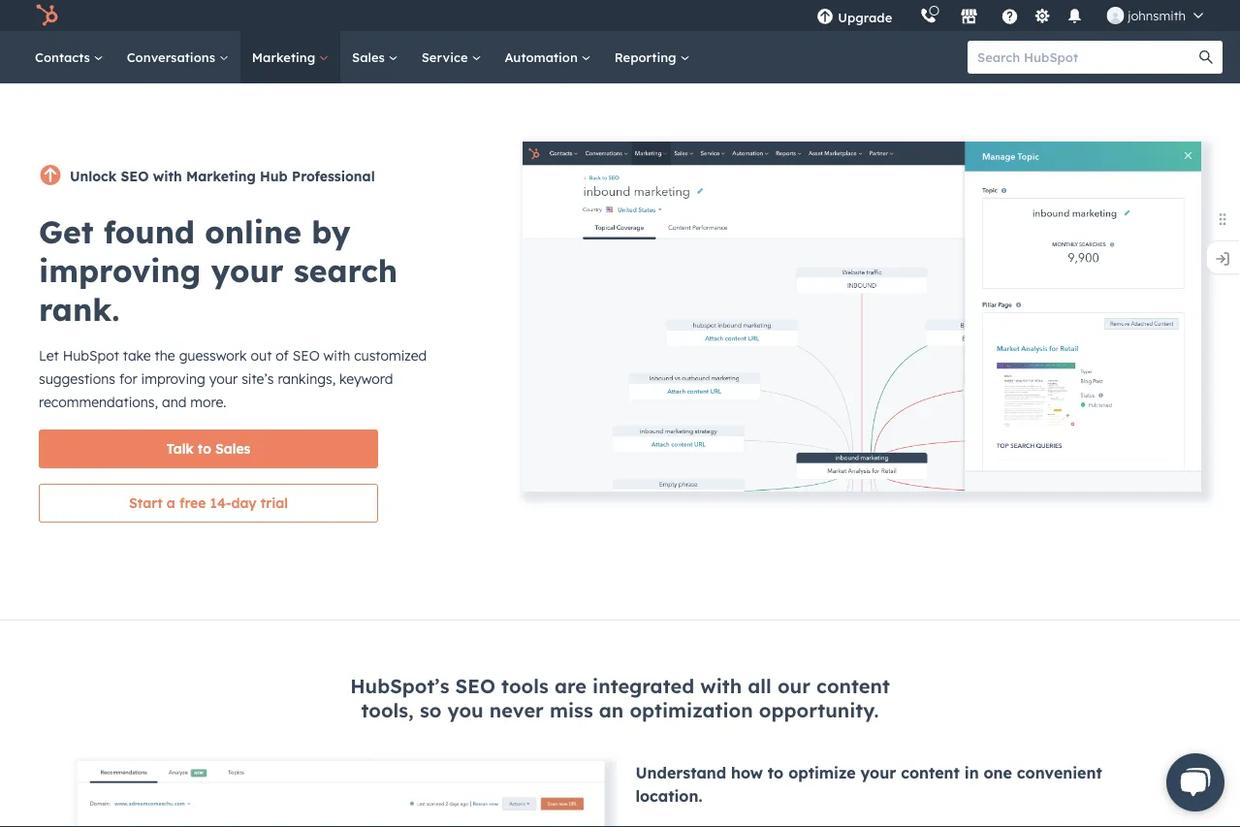 Task type: describe. For each thing, give the bounding box(es) containing it.
contacts
[[35, 49, 94, 65]]

marketing link
[[240, 31, 340, 83]]

conversations link
[[115, 31, 240, 83]]

menu containing johnsmith
[[803, 0, 1217, 31]]

keyword
[[339, 370, 393, 387]]

of
[[276, 347, 289, 364]]

hubspot's seo tools are integrated with all our content tools, so you never miss an optimization opportunity.
[[350, 674, 890, 722]]

content inside understand how to optimize your content in one convenient location.
[[901, 763, 960, 783]]

hubspot link
[[23, 4, 73, 27]]

start a free 14-day trial button
[[39, 484, 378, 523]]

convenient
[[1017, 763, 1102, 783]]

are
[[555, 674, 587, 698]]

get found online by improving your search rank.
[[39, 212, 398, 329]]

location.
[[636, 786, 702, 806]]

rank.
[[39, 290, 120, 329]]

reporting
[[615, 49, 680, 65]]

notifications image
[[1066, 9, 1083, 26]]

free
[[179, 495, 206, 512]]

service
[[422, 49, 472, 65]]

you
[[447, 698, 484, 722]]

content inside hubspot's seo tools are integrated with all our content tools, so you never miss an optimization opportunity.
[[817, 674, 890, 698]]

let hubspot take the guesswork out of seo with customized suggestions for improving your site's rankings, keyword recommendations, and more.
[[39, 347, 427, 411]]

calling icon image
[[920, 8, 937, 25]]

professional
[[292, 168, 375, 185]]

integrated
[[593, 674, 694, 698]]

guesswork
[[179, 347, 247, 364]]

chat widget region
[[1136, 734, 1240, 827]]

improving inside get found online by improving your search rank.
[[39, 251, 201, 290]]

out
[[251, 347, 272, 364]]

understand
[[636, 763, 726, 783]]

more.
[[190, 394, 226, 411]]

day
[[231, 495, 257, 512]]

online
[[205, 212, 302, 251]]

tools
[[501, 674, 549, 698]]

hubspot
[[63, 347, 119, 364]]

a
[[167, 495, 175, 512]]

sales link
[[340, 31, 410, 83]]

reporting link
[[603, 31, 702, 83]]

help button
[[993, 0, 1026, 31]]

Search HubSpot search field
[[968, 41, 1205, 74]]

to inside talk to sales button
[[198, 440, 211, 457]]

optimize
[[788, 763, 856, 783]]

1 vertical spatial marketing
[[186, 168, 256, 185]]

understand how to optimize your content in one convenient location.
[[636, 763, 1102, 806]]

recommendations,
[[39, 394, 158, 411]]

rankings,
[[278, 370, 336, 387]]

hubspot image
[[35, 4, 58, 27]]

unlock
[[70, 168, 116, 185]]



Task type: locate. For each thing, give the bounding box(es) containing it.
johnsmith
[[1128, 7, 1186, 23]]

one
[[984, 763, 1012, 783]]

search button
[[1190, 41, 1223, 74]]

help image
[[1001, 9, 1019, 26]]

search
[[294, 251, 398, 290]]

1 vertical spatial to
[[768, 763, 784, 783]]

1 horizontal spatial seo
[[293, 347, 320, 364]]

tools,
[[361, 698, 414, 722]]

content left in
[[901, 763, 960, 783]]

0 horizontal spatial with
[[153, 168, 182, 185]]

marketing
[[252, 49, 319, 65], [186, 168, 256, 185]]

talk
[[166, 440, 194, 457]]

your down guesswork
[[209, 370, 238, 387]]

0 vertical spatial content
[[817, 674, 890, 698]]

seo inside hubspot's seo tools are integrated with all our content tools, so you never miss an optimization opportunity.
[[455, 674, 495, 698]]

the
[[155, 347, 175, 364]]

seo right 'unlock'
[[121, 168, 149, 185]]

talk to sales
[[166, 440, 251, 457]]

start a free 14-day trial
[[129, 495, 288, 512]]

marketing left hub
[[186, 168, 256, 185]]

content right the our
[[817, 674, 890, 698]]

let
[[39, 347, 59, 364]]

unlock seo with marketing hub professional
[[70, 168, 375, 185]]

1 horizontal spatial to
[[768, 763, 784, 783]]

0 vertical spatial to
[[198, 440, 211, 457]]

1 vertical spatial your
[[209, 370, 238, 387]]

marketplaces image
[[960, 9, 978, 26]]

1 vertical spatial content
[[901, 763, 960, 783]]

found
[[104, 212, 195, 251]]

2 vertical spatial your
[[861, 763, 896, 783]]

to right the how
[[768, 763, 784, 783]]

1 vertical spatial improving
[[141, 370, 205, 387]]

0 vertical spatial marketing
[[252, 49, 319, 65]]

upgrade
[[838, 9, 892, 25]]

start
[[129, 495, 163, 512]]

with up "found"
[[153, 168, 182, 185]]

1 horizontal spatial with
[[323, 347, 350, 364]]

all
[[748, 674, 772, 698]]

seo inside let hubspot take the guesswork out of seo with customized suggestions for improving your site's rankings, keyword recommendations, and more.
[[293, 347, 320, 364]]

1 horizontal spatial content
[[901, 763, 960, 783]]

with up keyword on the left of the page
[[323, 347, 350, 364]]

improving up take
[[39, 251, 201, 290]]

in
[[965, 763, 979, 783]]

your right 'optimize'
[[861, 763, 896, 783]]

service link
[[410, 31, 493, 83]]

your inside let hubspot take the guesswork out of seo with customized suggestions for improving your site's rankings, keyword recommendations, and more.
[[209, 370, 238, 387]]

hubspot's
[[350, 674, 449, 698]]

improving
[[39, 251, 201, 290], [141, 370, 205, 387]]

2 vertical spatial with
[[700, 674, 742, 698]]

1 vertical spatial sales
[[215, 440, 251, 457]]

your inside get found online by improving your search rank.
[[211, 251, 284, 290]]

our
[[778, 674, 811, 698]]

your inside understand how to optimize your content in one convenient location.
[[861, 763, 896, 783]]

seo left the tools
[[455, 674, 495, 698]]

automation link
[[493, 31, 603, 83]]

content
[[817, 674, 890, 698], [901, 763, 960, 783]]

by
[[312, 212, 351, 251]]

0 horizontal spatial sales
[[215, 440, 251, 457]]

sales down "more."
[[215, 440, 251, 457]]

with
[[153, 168, 182, 185], [323, 347, 350, 364], [700, 674, 742, 698]]

with inside let hubspot take the guesswork out of seo with customized suggestions for improving your site's rankings, keyword recommendations, and more.
[[323, 347, 350, 364]]

upgrade image
[[817, 9, 834, 26]]

marketplaces button
[[949, 0, 989, 31]]

never
[[490, 698, 544, 722]]

seo
[[121, 168, 149, 185], [293, 347, 320, 364], [455, 674, 495, 698]]

0 vertical spatial improving
[[39, 251, 201, 290]]

customized
[[354, 347, 427, 364]]

menu
[[803, 0, 1217, 31]]

2 vertical spatial seo
[[455, 674, 495, 698]]

search image
[[1200, 50, 1213, 64]]

opportunity.
[[759, 698, 879, 722]]

2 horizontal spatial seo
[[455, 674, 495, 698]]

sales
[[352, 49, 389, 65], [215, 440, 251, 457]]

0 horizontal spatial content
[[817, 674, 890, 698]]

seo up rankings,
[[293, 347, 320, 364]]

an
[[599, 698, 624, 722]]

0 horizontal spatial seo
[[121, 168, 149, 185]]

to inside understand how to optimize your content in one convenient location.
[[768, 763, 784, 783]]

sales inside button
[[215, 440, 251, 457]]

optimization
[[630, 698, 753, 722]]

to right talk
[[198, 440, 211, 457]]

how
[[731, 763, 763, 783]]

with left all
[[700, 674, 742, 698]]

notifications button
[[1058, 0, 1091, 31]]

settings link
[[1030, 5, 1054, 26]]

automation
[[505, 49, 582, 65]]

get
[[39, 212, 94, 251]]

marketing left the sales link
[[252, 49, 319, 65]]

and
[[162, 394, 187, 411]]

improving inside let hubspot take the guesswork out of seo with customized suggestions for improving your site's rankings, keyword recommendations, and more.
[[141, 370, 205, 387]]

calling icon button
[[912, 3, 945, 28]]

contacts link
[[23, 31, 115, 83]]

0 vertical spatial seo
[[121, 168, 149, 185]]

your up out
[[211, 251, 284, 290]]

0 vertical spatial your
[[211, 251, 284, 290]]

for
[[119, 370, 137, 387]]

1 vertical spatial with
[[323, 347, 350, 364]]

miss
[[550, 698, 593, 722]]

conversations
[[127, 49, 219, 65]]

hub
[[260, 168, 288, 185]]

1 horizontal spatial sales
[[352, 49, 389, 65]]

0 horizontal spatial to
[[198, 440, 211, 457]]

take
[[123, 347, 151, 364]]

with inside hubspot's seo tools are integrated with all our content tools, so you never miss an optimization opportunity.
[[700, 674, 742, 698]]

sales left service
[[352, 49, 389, 65]]

2 horizontal spatial with
[[700, 674, 742, 698]]

to
[[198, 440, 211, 457], [768, 763, 784, 783]]

site's
[[242, 370, 274, 387]]

so
[[420, 698, 442, 722]]

trial
[[261, 495, 288, 512]]

1 vertical spatial seo
[[293, 347, 320, 364]]

seo for hubspot's
[[455, 674, 495, 698]]

seo for unlock
[[121, 168, 149, 185]]

0 vertical spatial with
[[153, 168, 182, 185]]

improving up and
[[141, 370, 205, 387]]

john smith image
[[1107, 7, 1124, 24]]

suggestions
[[39, 370, 115, 387]]

talk to sales button
[[39, 430, 378, 468]]

14-
[[210, 495, 231, 512]]

0 vertical spatial sales
[[352, 49, 389, 65]]

settings image
[[1034, 8, 1051, 26]]

your
[[211, 251, 284, 290], [209, 370, 238, 387], [861, 763, 896, 783]]

johnsmith button
[[1095, 0, 1215, 31]]



Task type: vqa. For each thing, say whether or not it's contained in the screenshot.
1 of 4
no



